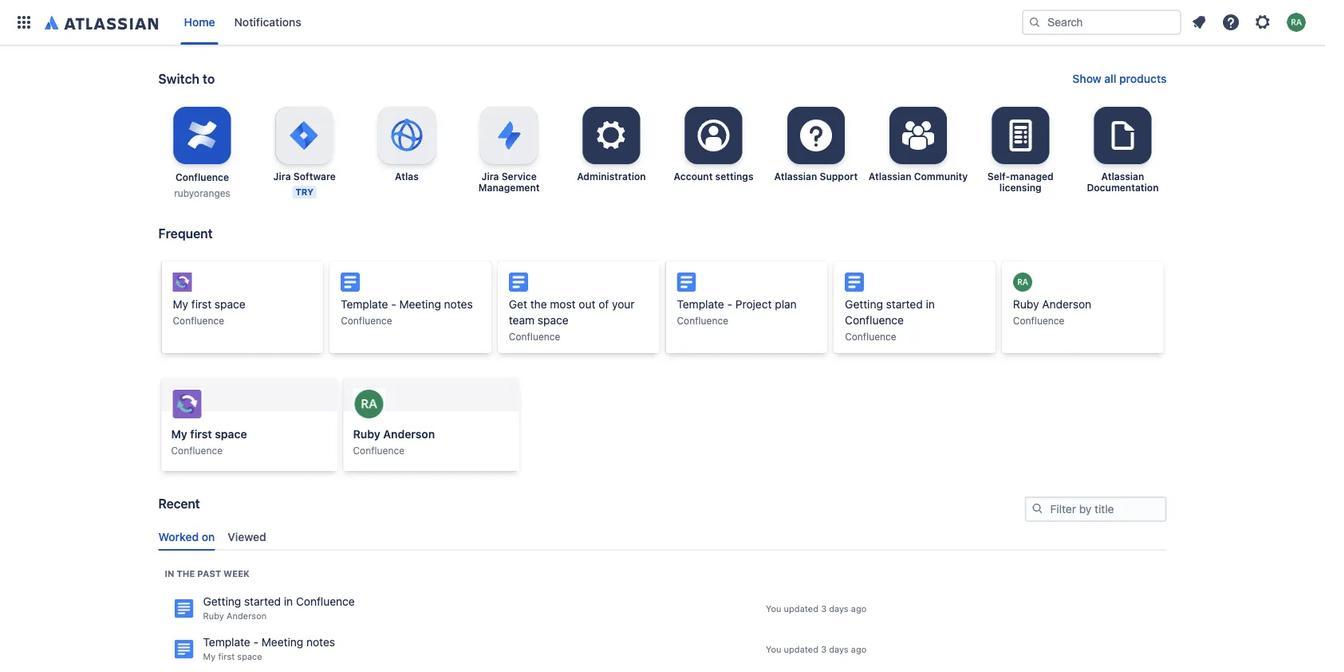 Task type: describe. For each thing, give the bounding box(es) containing it.
service
[[502, 171, 537, 182]]

jira service management button
[[459, 107, 559, 196]]

confluence image
[[174, 599, 193, 619]]

started for getting started in confluence ruby anderson
[[244, 595, 281, 608]]

get the most out of your team space
[[509, 298, 635, 327]]

days for confluence
[[829, 604, 849, 614]]

show all products
[[1073, 72, 1167, 85]]

switch
[[158, 71, 199, 87]]

atlassian for atlassian documentation
[[1101, 171, 1144, 182]]

getting started in confluence ruby anderson
[[203, 595, 355, 621]]

documentation
[[1087, 182, 1159, 193]]

switch to
[[158, 71, 215, 87]]

settings icon image
[[1253, 13, 1273, 32]]

template - project plan
[[677, 298, 797, 311]]

getting started in confluence
[[845, 298, 935, 327]]

meeting for template - meeting notes my first space
[[262, 636, 303, 649]]

my first space
[[173, 298, 245, 311]]

your
[[612, 298, 635, 311]]

you updated 3 days ago for confluence
[[766, 604, 867, 614]]

getting started in confluence image
[[845, 273, 864, 292]]

space inside my first space confluence
[[215, 428, 247, 441]]

confluence inside ruby anderson confluence
[[353, 445, 404, 456]]

confluence rubyoranges
[[174, 172, 230, 199]]

days for notes
[[829, 645, 849, 655]]

administration button
[[561, 107, 662, 182]]

template - meeting notes link
[[341, 273, 480, 313]]

search image
[[1028, 16, 1041, 29]]

atlassian documentation button
[[1073, 107, 1173, 193]]

template - meeting notes
[[341, 298, 473, 311]]

Filter by title field
[[1026, 499, 1165, 521]]

frequent
[[158, 226, 213, 241]]

anderson inside getting started in confluence ruby anderson
[[227, 611, 267, 621]]

worked on
[[158, 531, 215, 544]]

jira software try
[[273, 171, 336, 197]]

atlassian support button
[[766, 107, 866, 182]]

- for template - meeting notes
[[391, 298, 396, 311]]

anderson for ruby anderson
[[1042, 298, 1092, 311]]

account
[[674, 171, 713, 182]]

3 for template - meeting notes
[[821, 645, 827, 655]]

space inside "get the most out of your team space"
[[538, 314, 569, 327]]

template - project plan image
[[677, 273, 696, 292]]

jira for jira software try
[[273, 171, 291, 182]]

notifications image
[[1190, 13, 1209, 32]]

updated for template - meeting notes
[[784, 645, 819, 655]]

administration link
[[561, 107, 662, 212]]

notes for template - meeting notes my first space
[[306, 636, 335, 649]]

anderson for ruby anderson confluence
[[383, 428, 435, 441]]

licensing
[[1000, 182, 1042, 193]]

the for in
[[177, 569, 195, 580]]

notifications
[[234, 16, 301, 29]]

support
[[820, 171, 858, 182]]

project
[[735, 298, 772, 311]]

search image
[[1031, 503, 1044, 515]]

notes for template - meeting notes
[[444, 298, 473, 311]]

confluence inside getting started in confluence ruby anderson
[[296, 595, 355, 608]]

of
[[599, 298, 609, 311]]

my first space confluence
[[171, 428, 247, 456]]

get the most out of your team space link
[[509, 273, 648, 329]]

atlassian documentation
[[1087, 171, 1159, 193]]

ruby anderson confluence
[[353, 428, 435, 456]]

ruby anderson link
[[1013, 273, 1152, 313]]

my inside template - meeting notes my first space
[[203, 652, 216, 662]]

first for my first space
[[191, 298, 212, 311]]

get the most out of your team space image
[[509, 273, 528, 292]]

in the past week
[[165, 569, 250, 580]]

getting for getting started in confluence ruby anderson
[[203, 595, 241, 608]]

recent
[[158, 497, 200, 512]]

you for template - meeting notes
[[766, 645, 781, 655]]

first inside template - meeting notes my first space
[[218, 652, 235, 662]]

self-managed licensing button
[[970, 107, 1071, 193]]

Search field
[[1022, 10, 1182, 35]]

self-managed licensing
[[988, 171, 1054, 193]]



Task type: vqa. For each thing, say whether or not it's contained in the screenshot.
the bottommost 1374
no



Task type: locate. For each thing, give the bounding box(es) containing it.
ruby
[[1013, 298, 1039, 311], [353, 428, 380, 441], [203, 611, 224, 621]]

started inside getting started in confluence ruby anderson
[[244, 595, 281, 608]]

0 vertical spatial notes
[[444, 298, 473, 311]]

- for template - meeting notes my first space
[[253, 636, 259, 649]]

the for get
[[530, 298, 547, 311]]

3
[[821, 604, 827, 614], [821, 645, 827, 655]]

0 vertical spatial first
[[191, 298, 212, 311]]

1 3 from the top
[[821, 604, 827, 614]]

ruby anderson
[[1013, 298, 1092, 311]]

confluence inside getting started in confluence
[[845, 314, 904, 327]]

1 vertical spatial notes
[[306, 636, 335, 649]]

template down template - meeting notes image
[[341, 298, 388, 311]]

past
[[197, 569, 221, 580]]

2 horizontal spatial atlassian
[[1101, 171, 1144, 182]]

my down frequent
[[173, 298, 188, 311]]

first
[[191, 298, 212, 311], [190, 428, 212, 441], [218, 652, 235, 662]]

getting down past
[[203, 595, 241, 608]]

template right confluence image
[[203, 636, 250, 649]]

template down template - project plan icon
[[677, 298, 724, 311]]

in
[[926, 298, 935, 311], [284, 595, 293, 608]]

0 vertical spatial getting
[[845, 298, 883, 311]]

template inside template - meeting notes my first space
[[203, 636, 250, 649]]

template - meeting notes image
[[341, 273, 360, 292]]

first for my first space confluence
[[190, 428, 212, 441]]

plan
[[775, 298, 797, 311]]

confluence image
[[174, 640, 193, 659]]

self-
[[988, 171, 1010, 182]]

my right confluence image
[[203, 652, 216, 662]]

atlassian community link
[[868, 107, 969, 212]]

the right get
[[530, 298, 547, 311]]

1 ago from the top
[[851, 604, 867, 614]]

0 vertical spatial ruby
[[1013, 298, 1039, 311]]

notes left get
[[444, 298, 473, 311]]

getting
[[845, 298, 883, 311], [203, 595, 241, 608]]

software
[[293, 171, 336, 182]]

ruby inside getting started in confluence ruby anderson
[[203, 611, 224, 621]]

3 atlassian from the left
[[1101, 171, 1144, 182]]

0 vertical spatial ago
[[851, 604, 867, 614]]

1 horizontal spatial in
[[926, 298, 935, 311]]

updated
[[784, 604, 819, 614], [784, 645, 819, 655]]

on
[[202, 531, 215, 544]]

you updated 3 days ago for notes
[[766, 645, 867, 655]]

you for getting started in confluence
[[766, 604, 781, 614]]

2 updated from the top
[[784, 645, 819, 655]]

account settings button
[[663, 107, 764, 182]]

meeting
[[399, 298, 441, 311], [262, 636, 303, 649]]

anderson inside ruby anderson link
[[1042, 298, 1092, 311]]

1 horizontal spatial anderson
[[383, 428, 435, 441]]

ruby inside ruby anderson link
[[1013, 298, 1039, 311]]

0 vertical spatial in
[[926, 298, 935, 311]]

team
[[509, 314, 535, 327]]

0 vertical spatial you updated 3 days ago
[[766, 604, 867, 614]]

jira left software
[[273, 171, 291, 182]]

account settings
[[674, 171, 754, 182]]

1 vertical spatial you
[[766, 645, 781, 655]]

jira for jira service management
[[481, 171, 499, 182]]

2 vertical spatial anderson
[[227, 611, 267, 621]]

notifications button
[[228, 10, 308, 35]]

updated for getting started in confluence
[[784, 604, 819, 614]]

community
[[914, 171, 968, 182]]

in inside getting started in confluence
[[926, 298, 935, 311]]

template for template - project plan
[[677, 298, 724, 311]]

0 horizontal spatial started
[[244, 595, 281, 608]]

- for template - project plan
[[727, 298, 732, 311]]

get
[[509, 298, 527, 311]]

started
[[886, 298, 923, 311], [244, 595, 281, 608]]

2 you updated 3 days ago from the top
[[766, 645, 867, 655]]

1 horizontal spatial meeting
[[399, 298, 441, 311]]

my up recent
[[171, 428, 187, 441]]

atlas link
[[357, 107, 457, 212]]

banner
[[0, 0, 1325, 45]]

meeting for template - meeting notes
[[399, 298, 441, 311]]

template for template - meeting notes
[[341, 298, 388, 311]]

2 atlassian from the left
[[869, 171, 912, 182]]

1 vertical spatial in
[[284, 595, 293, 608]]

confluence inside confluence rubyoranges
[[175, 172, 229, 183]]

most
[[550, 298, 576, 311]]

1 horizontal spatial -
[[391, 298, 396, 311]]

2 horizontal spatial ruby
[[1013, 298, 1039, 311]]

managed
[[1010, 171, 1054, 182]]

1 vertical spatial started
[[244, 595, 281, 608]]

1 vertical spatial getting
[[203, 595, 241, 608]]

0 horizontal spatial atlassian
[[774, 171, 817, 182]]

1 vertical spatial ruby
[[353, 428, 380, 441]]

1 horizontal spatial atlassian
[[869, 171, 912, 182]]

jira service management link
[[459, 107, 559, 212]]

show all products button
[[1073, 71, 1167, 87]]

0 vertical spatial meeting
[[399, 298, 441, 311]]

atlassian support link
[[766, 107, 866, 212]]

ago for getting started in confluence
[[851, 604, 867, 614]]

0 vertical spatial my
[[173, 298, 188, 311]]

1 vertical spatial updated
[[784, 645, 819, 655]]

show
[[1073, 72, 1102, 85]]

1 vertical spatial you updated 3 days ago
[[766, 645, 867, 655]]

1 vertical spatial the
[[177, 569, 195, 580]]

2 vertical spatial ruby
[[203, 611, 224, 621]]

to
[[203, 71, 215, 87]]

in
[[165, 569, 174, 580]]

first down frequent
[[191, 298, 212, 311]]

1 vertical spatial 3
[[821, 645, 827, 655]]

1 vertical spatial days
[[829, 645, 849, 655]]

home button
[[178, 10, 221, 35]]

0 horizontal spatial notes
[[306, 636, 335, 649]]

out
[[579, 298, 596, 311]]

0 horizontal spatial in
[[284, 595, 293, 608]]

notes inside template - meeting notes my first space
[[306, 636, 335, 649]]

- inside template - meeting notes my first space
[[253, 636, 259, 649]]

getting for getting started in confluence
[[845, 298, 883, 311]]

ago for template - meeting notes
[[851, 645, 867, 655]]

0 vertical spatial 3
[[821, 604, 827, 614]]

0 vertical spatial updated
[[784, 604, 819, 614]]

rubyoranges
[[174, 187, 230, 199]]

atlassian documentation link
[[1073, 107, 1173, 212]]

atlassian support
[[774, 171, 858, 182]]

1 vertical spatial ago
[[851, 645, 867, 655]]

-
[[391, 298, 396, 311], [727, 298, 732, 311], [253, 636, 259, 649]]

ruby inside ruby anderson confluence
[[353, 428, 380, 441]]

appswitcher icon image
[[14, 13, 34, 32]]

first right confluence image
[[218, 652, 235, 662]]

0 vertical spatial started
[[886, 298, 923, 311]]

1 you from the top
[[766, 604, 781, 614]]

2 jira from the left
[[481, 171, 499, 182]]

template - meeting notes my first space
[[203, 636, 335, 662]]

0 horizontal spatial ruby
[[203, 611, 224, 621]]

0 vertical spatial anderson
[[1042, 298, 1092, 311]]

atlassian image
[[45, 13, 158, 32], [45, 13, 158, 32]]

1 horizontal spatial template
[[341, 298, 388, 311]]

my inside my first space confluence
[[171, 428, 187, 441]]

3 for getting started in confluence
[[821, 604, 827, 614]]

1 vertical spatial anderson
[[383, 428, 435, 441]]

tab list
[[152, 525, 1173, 551]]

my first space link
[[173, 273, 312, 313]]

ruby for ruby anderson
[[1013, 298, 1039, 311]]

0 horizontal spatial template
[[203, 636, 250, 649]]

2 horizontal spatial template
[[677, 298, 724, 311]]

products
[[1119, 72, 1167, 85]]

jira inside jira software try
[[273, 171, 291, 182]]

2 horizontal spatial anderson
[[1042, 298, 1092, 311]]

confluence
[[175, 172, 229, 183], [845, 314, 904, 327], [173, 316, 224, 327], [341, 316, 392, 327], [677, 316, 728, 327], [1013, 316, 1065, 327], [509, 331, 560, 343], [845, 331, 896, 343], [171, 445, 223, 456], [353, 445, 404, 456], [296, 595, 355, 608]]

home element
[[10, 0, 1022, 45]]

1 atlassian from the left
[[774, 171, 817, 182]]

jira left service
[[481, 171, 499, 182]]

atlassian for atlassian community
[[869, 171, 912, 182]]

1 vertical spatial meeting
[[262, 636, 303, 649]]

2 days from the top
[[829, 645, 849, 655]]

template
[[341, 298, 388, 311], [677, 298, 724, 311], [203, 636, 250, 649]]

0 horizontal spatial the
[[177, 569, 195, 580]]

getting inside getting started in confluence ruby anderson
[[203, 595, 241, 608]]

days
[[829, 604, 849, 614], [829, 645, 849, 655]]

2 horizontal spatial -
[[727, 298, 732, 311]]

meeting inside template - meeting notes my first space
[[262, 636, 303, 649]]

all
[[1105, 72, 1116, 85]]

2 vertical spatial my
[[203, 652, 216, 662]]

jira inside jira service management
[[481, 171, 499, 182]]

1 you updated 3 days ago from the top
[[766, 604, 867, 614]]

settings
[[715, 171, 754, 182]]

1 jira from the left
[[273, 171, 291, 182]]

banner containing home
[[0, 0, 1325, 45]]

confluence inside my first space confluence
[[171, 445, 223, 456]]

you
[[766, 604, 781, 614], [766, 645, 781, 655]]

anderson inside ruby anderson confluence
[[383, 428, 435, 441]]

0 vertical spatial the
[[530, 298, 547, 311]]

getting inside getting started in confluence
[[845, 298, 883, 311]]

the right in
[[177, 569, 195, 580]]

worked
[[158, 531, 199, 544]]

2 3 from the top
[[821, 645, 827, 655]]

first inside my first space confluence
[[190, 428, 212, 441]]

jira
[[273, 171, 291, 182], [481, 171, 499, 182]]

0 horizontal spatial getting
[[203, 595, 241, 608]]

started for getting started in confluence
[[886, 298, 923, 311]]

template - project plan link
[[677, 273, 816, 313]]

space inside template - meeting notes my first space
[[237, 652, 262, 662]]

notes down getting started in confluence ruby anderson
[[306, 636, 335, 649]]

1 vertical spatial first
[[190, 428, 212, 441]]

atlas
[[395, 171, 419, 182]]

atlassian community button
[[868, 107, 969, 182]]

2 you from the top
[[766, 645, 781, 655]]

0 vertical spatial you
[[766, 604, 781, 614]]

0 horizontal spatial meeting
[[262, 636, 303, 649]]

home
[[184, 16, 215, 29]]

account settings link
[[663, 107, 764, 212]]

in for getting started in confluence ruby anderson
[[284, 595, 293, 608]]

in inside getting started in confluence ruby anderson
[[284, 595, 293, 608]]

ruby for ruby anderson confluence
[[353, 428, 380, 441]]

try
[[296, 187, 314, 197]]

atlassian for atlassian support
[[774, 171, 817, 182]]

tab list containing worked on
[[152, 525, 1173, 551]]

help icon image
[[1221, 13, 1241, 32]]

management
[[479, 182, 540, 193]]

1 days from the top
[[829, 604, 849, 614]]

in for getting started in confluence
[[926, 298, 935, 311]]

my for my first space confluence
[[171, 428, 187, 441]]

1 updated from the top
[[784, 604, 819, 614]]

1 horizontal spatial jira
[[481, 171, 499, 182]]

getting down the getting started in confluence icon
[[845, 298, 883, 311]]

you updated 3 days ago
[[766, 604, 867, 614], [766, 645, 867, 655]]

atlassian community
[[869, 171, 968, 182]]

anderson
[[1042, 298, 1092, 311], [383, 428, 435, 441], [227, 611, 267, 621]]

my for my first space
[[173, 298, 188, 311]]

administration
[[577, 171, 646, 182]]

1 horizontal spatial the
[[530, 298, 547, 311]]

jira service management
[[479, 171, 540, 193]]

started inside getting started in confluence
[[886, 298, 923, 311]]

1 vertical spatial my
[[171, 428, 187, 441]]

week
[[223, 569, 250, 580]]

ago
[[851, 604, 867, 614], [851, 645, 867, 655]]

0 horizontal spatial jira
[[273, 171, 291, 182]]

atlassian
[[774, 171, 817, 182], [869, 171, 912, 182], [1101, 171, 1144, 182]]

space
[[215, 298, 245, 311], [538, 314, 569, 327], [215, 428, 247, 441], [237, 652, 262, 662]]

1 horizontal spatial started
[[886, 298, 923, 311]]

1 horizontal spatial getting
[[845, 298, 883, 311]]

0 horizontal spatial anderson
[[227, 611, 267, 621]]

notes
[[444, 298, 473, 311], [306, 636, 335, 649]]

the inside "get the most out of your team space"
[[530, 298, 547, 311]]

the
[[530, 298, 547, 311], [177, 569, 195, 580]]

2 ago from the top
[[851, 645, 867, 655]]

viewed
[[228, 531, 266, 544]]

2 vertical spatial first
[[218, 652, 235, 662]]

atlassian inside atlassian documentation
[[1101, 171, 1144, 182]]

1 horizontal spatial ruby
[[353, 428, 380, 441]]

my
[[173, 298, 188, 311], [171, 428, 187, 441], [203, 652, 216, 662]]

first up recent
[[190, 428, 212, 441]]

getting started in confluence link
[[845, 273, 984, 329]]

0 vertical spatial days
[[829, 604, 849, 614]]

self-managed licensing link
[[970, 107, 1071, 212]]

0 horizontal spatial -
[[253, 636, 259, 649]]

atlas button
[[357, 107, 457, 185]]

1 horizontal spatial notes
[[444, 298, 473, 311]]



